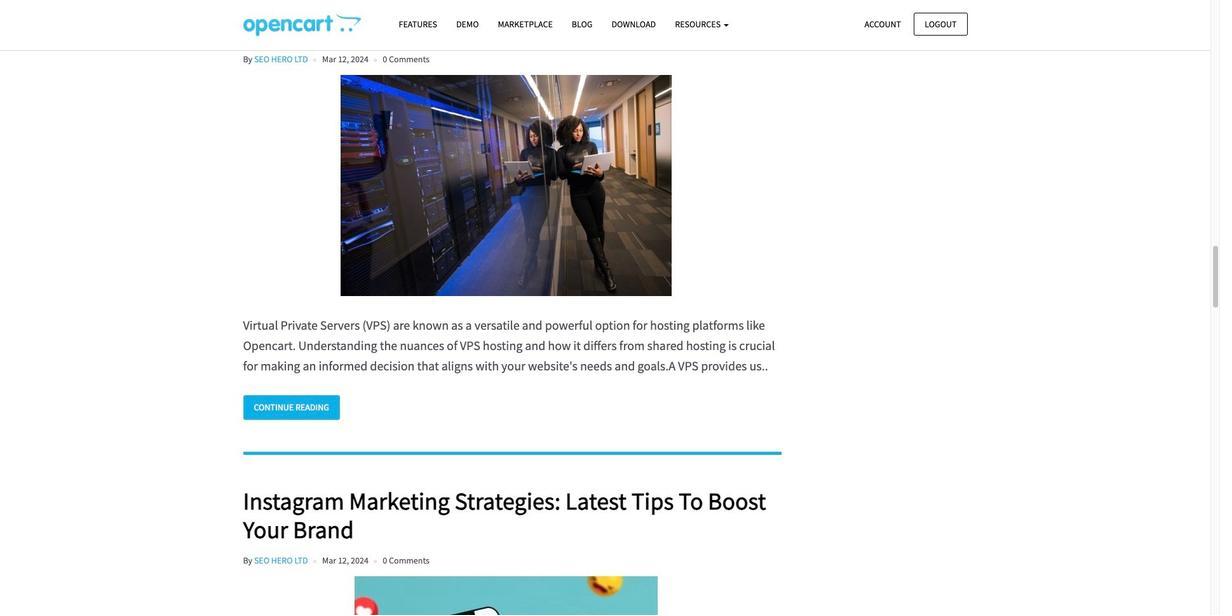 Task type: vqa. For each thing, say whether or not it's contained in the screenshot.
Instagram Marketing Strategies: Latest Tips To Boost Your Brand image
yes



Task type: locate. For each thing, give the bounding box(es) containing it.
instagram marketing strategies: latest tips to boost your brand image
[[243, 577, 769, 615]]

why hosting on a vps might be your best bet image
[[243, 75, 769, 296]]



Task type: describe. For each thing, give the bounding box(es) containing it.
opencart - blog image
[[243, 13, 361, 36]]



